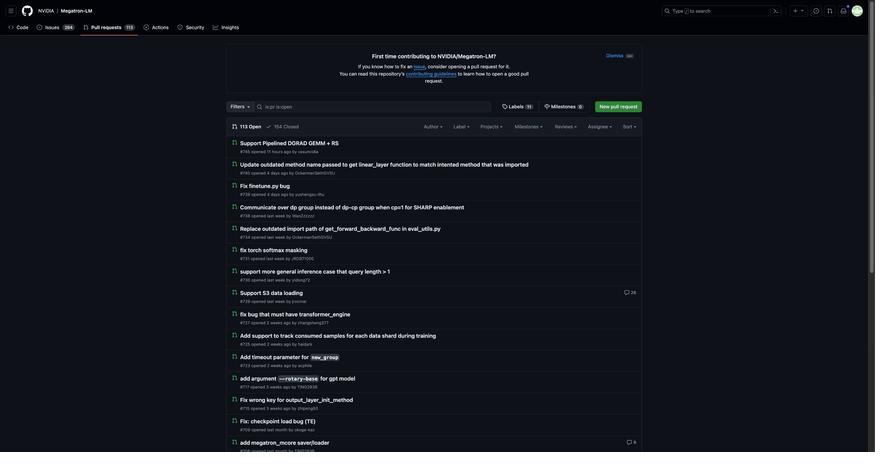 Task type: locate. For each thing, give the bounding box(es) containing it.
0 horizontal spatial triangle down image
[[246, 104, 251, 110]]

0 horizontal spatial issue opened image
[[37, 25, 42, 30]]

author image
[[440, 127, 443, 128]]

triangle down image right plus icon
[[800, 8, 805, 13]]

open pull request image
[[232, 204, 238, 210], [232, 268, 238, 274], [232, 290, 238, 295], [232, 311, 238, 317], [232, 333, 238, 338], [232, 354, 238, 360], [232, 376, 238, 381], [232, 440, 238, 445]]

git pull request image left the check icon
[[232, 124, 237, 129]]

comment image
[[627, 440, 632, 446]]

1 horizontal spatial triangle down image
[[800, 8, 805, 13]]

shield image
[[177, 25, 183, 30]]

git pull request image
[[83, 25, 89, 30]]

0 vertical spatial issue opened image
[[814, 8, 819, 14]]

8 open pull request element from the top
[[232, 290, 238, 295]]

12 open pull request element from the top
[[232, 376, 238, 381]]

triangle down image
[[800, 8, 805, 13], [246, 104, 251, 110]]

git pull request image
[[827, 8, 833, 14], [232, 124, 237, 129]]

5 open pull request image from the top
[[232, 247, 238, 252]]

notifications image
[[841, 8, 847, 14]]

7 open pull request element from the top
[[232, 268, 238, 274]]

15 open pull request element from the top
[[232, 440, 238, 445]]

None search field
[[226, 101, 590, 112]]

open pull request element
[[232, 140, 238, 145], [232, 161, 238, 167], [232, 183, 238, 188], [232, 204, 238, 210], [232, 226, 238, 231], [232, 247, 238, 252], [232, 268, 238, 274], [232, 290, 238, 295], [232, 311, 238, 317], [232, 333, 238, 338], [232, 354, 238, 360], [232, 376, 238, 381], [232, 397, 238, 402], [232, 418, 238, 424], [232, 440, 238, 445]]

6 open pull request image from the top
[[232, 397, 238, 402]]

issue opened image right code icon
[[37, 25, 42, 30]]

git pull request image left notifications icon
[[827, 8, 833, 14]]

3 open pull request element from the top
[[232, 183, 238, 188]]

issue element
[[497, 101, 590, 112]]

7 open pull request image from the top
[[232, 418, 238, 424]]

11 open pull request element from the top
[[232, 354, 238, 360]]

14 open pull request element from the top
[[232, 418, 238, 424]]

open pull request image
[[232, 140, 238, 145], [232, 161, 238, 167], [232, 183, 238, 188], [232, 226, 238, 231], [232, 247, 238, 252], [232, 397, 238, 402], [232, 418, 238, 424]]

1 open pull request image from the top
[[232, 204, 238, 210]]

1 vertical spatial issue opened image
[[37, 25, 42, 30]]

1 open pull request image from the top
[[232, 140, 238, 145]]

Search all issues text field
[[254, 101, 491, 112]]

1 horizontal spatial issue opened image
[[814, 8, 819, 14]]

play image
[[143, 25, 149, 30]]

0 horizontal spatial git pull request image
[[232, 124, 237, 129]]

milestone image
[[545, 104, 550, 109]]

5 open pull request image from the top
[[232, 333, 238, 338]]

issue opened image
[[814, 8, 819, 14], [37, 25, 42, 30]]

2 open pull request image from the top
[[232, 268, 238, 274]]

3 open pull request image from the top
[[232, 290, 238, 295]]

comment image
[[624, 290, 630, 296]]

code image
[[8, 25, 14, 30]]

list
[[36, 5, 658, 16]]

triangle down image left search icon
[[246, 104, 251, 110]]

10 open pull request element from the top
[[232, 333, 238, 338]]

issue opened image right plus icon
[[814, 8, 819, 14]]

0 vertical spatial git pull request image
[[827, 8, 833, 14]]



Task type: vqa. For each thing, say whether or not it's contained in the screenshot.
Issue element
yes



Task type: describe. For each thing, give the bounding box(es) containing it.
0 vertical spatial triangle down image
[[800, 8, 805, 13]]

graph image
[[213, 25, 218, 30]]

5 open pull request element from the top
[[232, 226, 238, 231]]

Issues search field
[[254, 101, 491, 112]]

label image
[[467, 127, 470, 128]]

13 open pull request element from the top
[[232, 397, 238, 402]]

tag image
[[502, 104, 508, 109]]

1 open pull request element from the top
[[232, 140, 238, 145]]

9 open pull request element from the top
[[232, 311, 238, 317]]

check image
[[266, 124, 271, 129]]

2 open pull request element from the top
[[232, 161, 238, 167]]

plus image
[[793, 8, 799, 14]]

4 open pull request element from the top
[[232, 204, 238, 210]]

6 open pull request element from the top
[[232, 247, 238, 252]]

search image
[[257, 104, 262, 110]]

8 open pull request image from the top
[[232, 440, 238, 445]]

homepage image
[[22, 5, 33, 16]]

1 vertical spatial git pull request image
[[232, 124, 237, 129]]

2 open pull request image from the top
[[232, 161, 238, 167]]

command palette image
[[773, 8, 779, 14]]

1 horizontal spatial git pull request image
[[827, 8, 833, 14]]

4 open pull request image from the top
[[232, 311, 238, 317]]

4 open pull request image from the top
[[232, 226, 238, 231]]

1 vertical spatial triangle down image
[[246, 104, 251, 110]]

assignees image
[[610, 127, 612, 128]]

6 open pull request image from the top
[[232, 354, 238, 360]]

7 open pull request image from the top
[[232, 376, 238, 381]]

3 open pull request image from the top
[[232, 183, 238, 188]]



